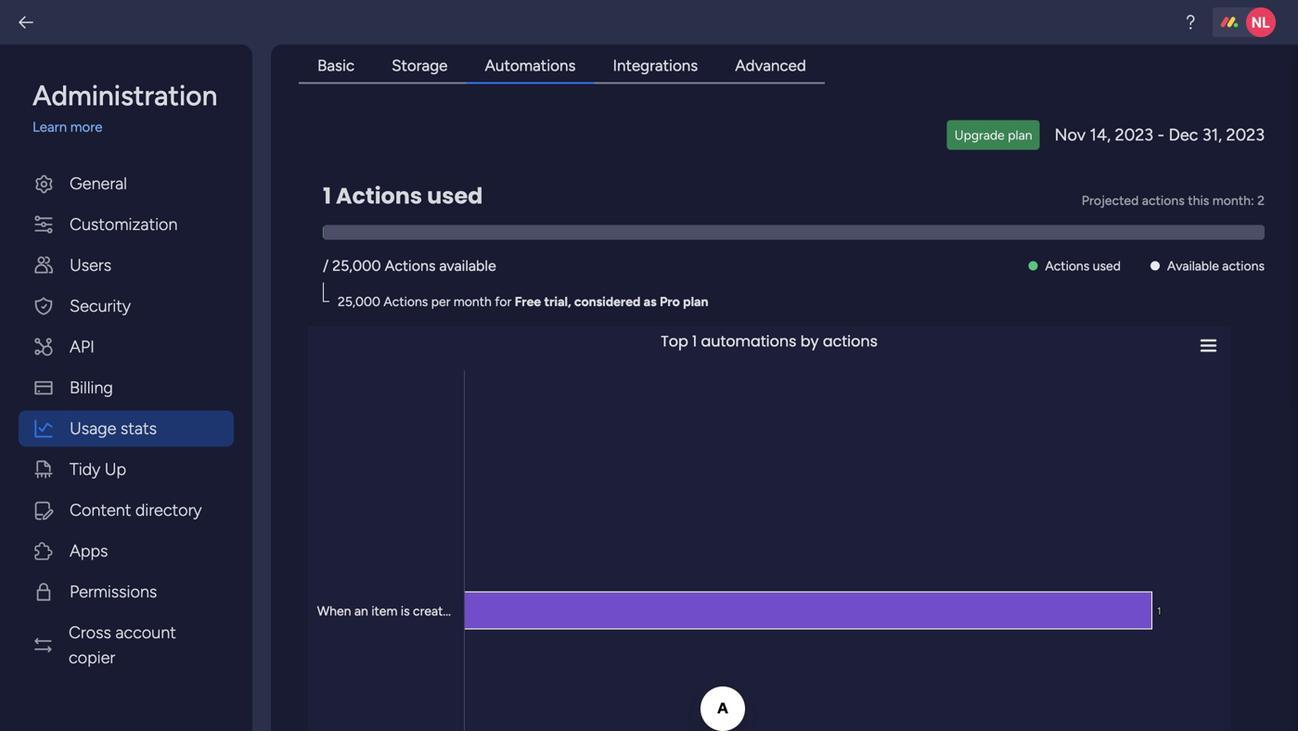 Task type: describe. For each thing, give the bounding box(es) containing it.
api
[[70, 337, 95, 357]]

general button
[[19, 166, 234, 202]]

actions down projected
[[1046, 258, 1090, 274]]

projected actions this month: 2
[[1082, 193, 1265, 208]]

learn
[[32, 119, 67, 136]]

1 2023 from the left
[[1116, 125, 1154, 145]]

billing button
[[19, 370, 234, 406]]

content directory button
[[19, 493, 234, 529]]

/
[[323, 257, 329, 275]]

per
[[431, 294, 451, 310]]

projected
[[1082, 193, 1139, 208]]

for
[[495, 294, 512, 310]]

automations
[[485, 56, 576, 75]]

nov 14, 2023 - dec 31, 2023
[[1055, 125, 1265, 145]]

1
[[323, 181, 331, 212]]

actions left per
[[384, 294, 428, 310]]

plan inside button
[[1008, 127, 1033, 143]]

automations link
[[466, 49, 595, 84]]

users button
[[19, 247, 234, 284]]

trial,
[[544, 294, 571, 310]]

free
[[515, 294, 541, 310]]

considered
[[575, 294, 641, 310]]

usage stats
[[70, 419, 157, 439]]

storage link
[[373, 49, 466, 84]]

this
[[1189, 193, 1210, 208]]

nov
[[1055, 125, 1086, 145]]

basic link
[[299, 49, 373, 84]]

1 vertical spatial 25,000
[[338, 294, 381, 310]]

actions used
[[1046, 258, 1121, 274]]

31,
[[1203, 125, 1223, 145]]

content
[[70, 500, 131, 520]]

available
[[1168, 258, 1220, 274]]

0 horizontal spatial used
[[427, 181, 483, 212]]

actions right 1
[[336, 181, 423, 212]]

security button
[[19, 288, 234, 324]]

pro
[[660, 294, 680, 310]]

back to workspace image
[[17, 13, 35, 32]]

14,
[[1090, 125, 1111, 145]]

1 vertical spatial plan
[[683, 294, 709, 310]]

upgrade plan button
[[948, 120, 1040, 150]]



Task type: locate. For each thing, give the bounding box(es) containing it.
0 vertical spatial used
[[427, 181, 483, 212]]

used up available
[[427, 181, 483, 212]]

actions up per
[[385, 257, 436, 275]]

billing
[[70, 378, 113, 398]]

-
[[1158, 125, 1165, 145]]

actions
[[336, 181, 423, 212], [385, 257, 436, 275], [1046, 258, 1090, 274], [384, 294, 428, 310]]

cross account copier
[[69, 623, 176, 668]]

customization
[[70, 214, 178, 234]]

storage
[[392, 56, 448, 75]]

api button
[[19, 329, 234, 365]]

as
[[644, 294, 657, 310]]

1 horizontal spatial used
[[1093, 258, 1121, 274]]

administration learn more
[[32, 79, 218, 136]]

1 vertical spatial used
[[1093, 258, 1121, 274]]

1 horizontal spatial plan
[[1008, 127, 1033, 143]]

actions left "this"
[[1143, 193, 1185, 208]]

25,000 down / 25,000 actions available
[[338, 294, 381, 310]]

1 horizontal spatial 2023
[[1227, 125, 1265, 145]]

2023 right 31,
[[1227, 125, 1265, 145]]

upgrade
[[955, 127, 1005, 143]]

used
[[427, 181, 483, 212], [1093, 258, 1121, 274]]

integrations
[[613, 56, 698, 75]]

25,000 right "/"
[[333, 257, 381, 275]]

actions for projected
[[1143, 193, 1185, 208]]

actions for available
[[1223, 258, 1265, 274]]

tidy up button
[[19, 452, 234, 488]]

25,000 actions per month for free trial, considered as pro plan
[[338, 294, 709, 310]]

/ 25,000 actions available
[[323, 257, 496, 275]]

25,000
[[333, 257, 381, 275], [338, 294, 381, 310]]

0 horizontal spatial plan
[[683, 294, 709, 310]]

tidy
[[70, 460, 101, 480]]

security
[[70, 296, 131, 316]]

available actions
[[1168, 258, 1265, 274]]

0 vertical spatial 25,000
[[333, 257, 381, 275]]

actions
[[1143, 193, 1185, 208], [1223, 258, 1265, 274]]

actions right 'available'
[[1223, 258, 1265, 274]]

2023
[[1116, 125, 1154, 145], [1227, 125, 1265, 145]]

plan right 'pro'
[[683, 294, 709, 310]]

apps
[[70, 541, 108, 561]]

upgrade plan
[[955, 127, 1033, 143]]

administration
[[32, 79, 218, 112]]

help image
[[1182, 13, 1200, 32]]

users
[[70, 255, 112, 275]]

1 vertical spatial actions
[[1223, 258, 1265, 274]]

2
[[1258, 193, 1265, 208]]

integrations link
[[595, 49, 717, 84]]

more
[[70, 119, 103, 136]]

advanced link
[[717, 49, 825, 84]]

tidy up
[[70, 460, 126, 480]]

0 vertical spatial actions
[[1143, 193, 1185, 208]]

plan right "upgrade"
[[1008, 127, 1033, 143]]

month:
[[1213, 193, 1255, 208]]

cross
[[69, 623, 111, 643]]

dec
[[1169, 125, 1199, 145]]

1 horizontal spatial actions
[[1223, 258, 1265, 274]]

noah lott image
[[1247, 7, 1277, 37]]

advanced
[[735, 56, 807, 75]]

usage stats button
[[19, 411, 234, 447]]

permissions
[[70, 582, 157, 602]]

used down projected
[[1093, 258, 1121, 274]]

0 horizontal spatial 2023
[[1116, 125, 1154, 145]]

general
[[70, 174, 127, 194]]

usage
[[70, 419, 116, 439]]

basic
[[318, 56, 355, 75]]

copier
[[69, 648, 115, 668]]

0 horizontal spatial actions
[[1143, 193, 1185, 208]]

0 vertical spatial plan
[[1008, 127, 1033, 143]]

customization button
[[19, 207, 234, 243]]

month
[[454, 294, 492, 310]]

stats
[[121, 419, 157, 439]]

cross account copier button
[[19, 615, 234, 676]]

apps button
[[19, 533, 234, 570]]

plan
[[1008, 127, 1033, 143], [683, 294, 709, 310]]

up
[[105, 460, 126, 480]]

content directory
[[70, 500, 202, 520]]

learn more link
[[32, 117, 234, 138]]

directory
[[135, 500, 202, 520]]

2023 left -
[[1116, 125, 1154, 145]]

available
[[439, 257, 496, 275]]

1 actions used
[[323, 181, 483, 212]]

2 2023 from the left
[[1227, 125, 1265, 145]]

account
[[115, 623, 176, 643]]

permissions button
[[19, 574, 234, 610]]



Task type: vqa. For each thing, say whether or not it's contained in the screenshot.
caret down icon
no



